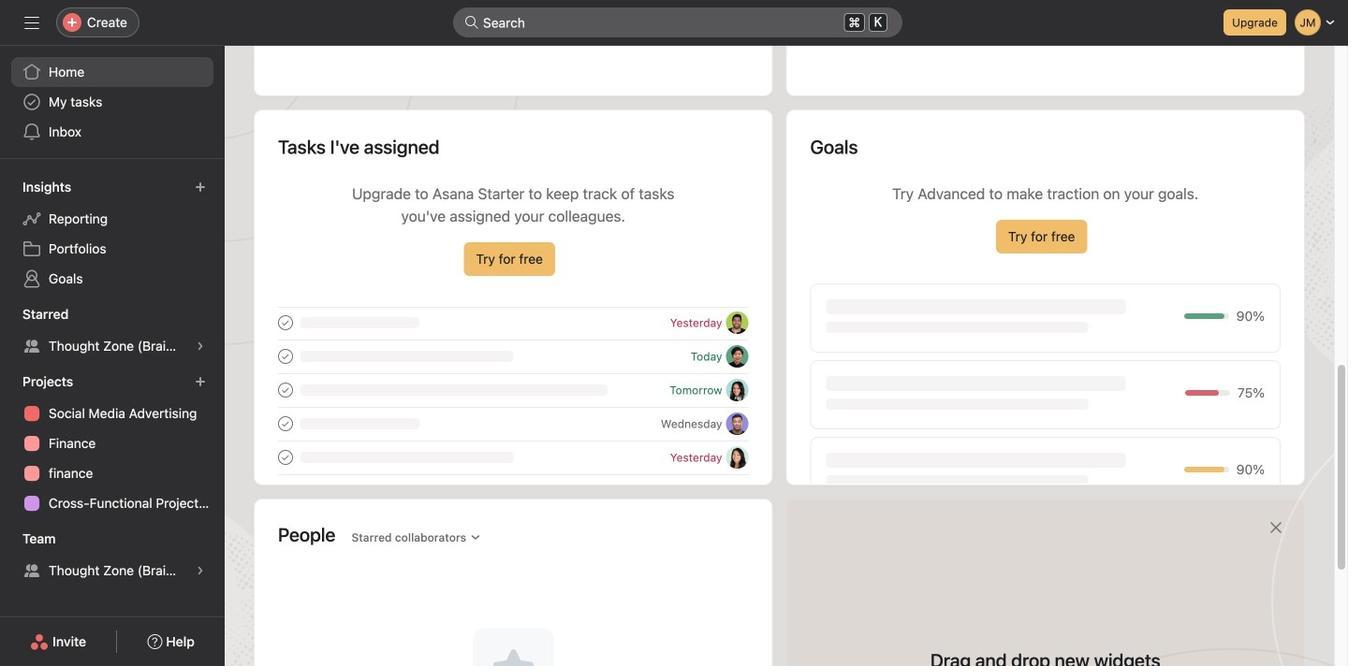 Task type: locate. For each thing, give the bounding box(es) containing it.
see details, thought zone (brainstorm space) image
[[195, 341, 206, 352]]

teams element
[[0, 522, 225, 590]]

hide sidebar image
[[24, 15, 39, 30]]

new insights image
[[195, 182, 206, 193]]

None field
[[453, 7, 903, 37]]

new project or portfolio image
[[195, 376, 206, 388]]

dismiss image
[[1269, 521, 1284, 536]]

insights element
[[0, 170, 225, 298]]

prominent image
[[464, 15, 479, 30]]



Task type: vqa. For each thing, say whether or not it's contained in the screenshot.
Mark complete image
no



Task type: describe. For each thing, give the bounding box(es) containing it.
projects element
[[0, 365, 225, 522]]

see details, thought zone (brainstorm space) image
[[195, 565, 206, 577]]

Search tasks, projects, and more text field
[[453, 7, 903, 37]]

starred element
[[0, 298, 225, 365]]

global element
[[0, 46, 225, 158]]



